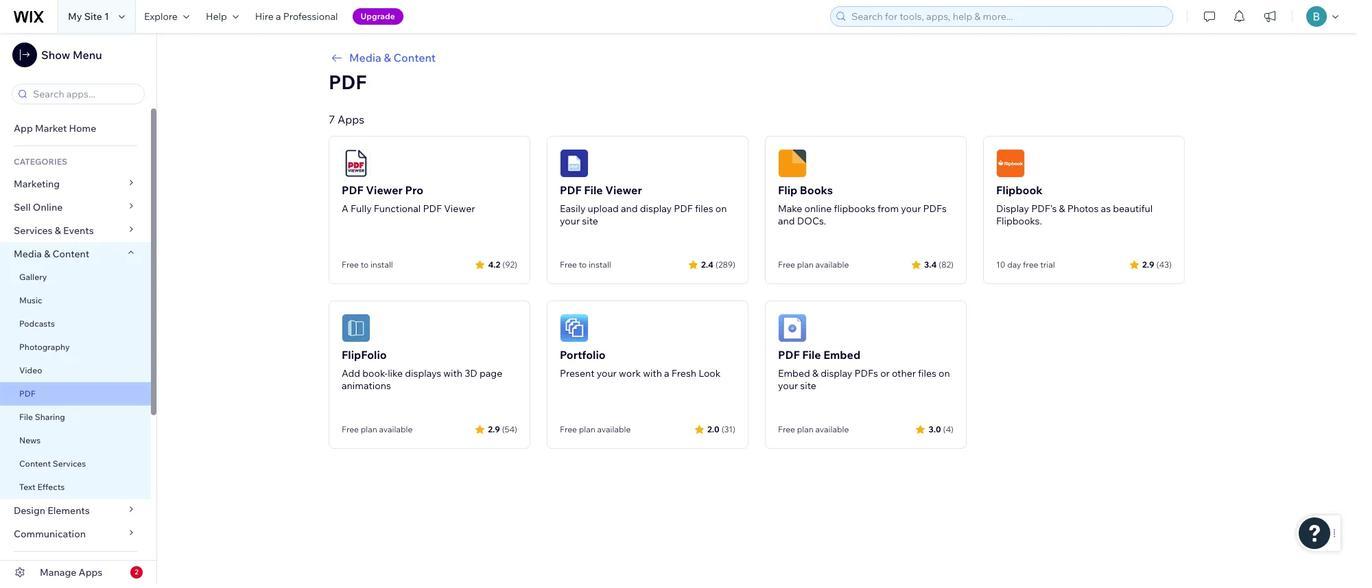Task type: locate. For each thing, give the bounding box(es) containing it.
portfolio present your work with a fresh look
[[560, 348, 721, 380]]

0 vertical spatial site
[[582, 215, 598, 227]]

with left 3d
[[444, 367, 463, 380]]

1 vertical spatial 2.9
[[488, 424, 500, 434]]

1 horizontal spatial a
[[665, 367, 670, 380]]

2 horizontal spatial file
[[803, 348, 821, 362]]

2 free to install from the left
[[560, 259, 612, 270]]

display left or
[[821, 367, 853, 380]]

1 horizontal spatial apps
[[338, 113, 365, 126]]

embed
[[824, 348, 861, 362], [778, 367, 811, 380]]

display right the upload
[[640, 203, 672, 215]]

podcasts link
[[0, 312, 151, 336]]

your left the upload
[[560, 215, 580, 227]]

1 horizontal spatial file
[[584, 183, 603, 197]]

marketing link
[[0, 172, 151, 196]]

2 to from the left
[[579, 259, 587, 270]]

apps right manage
[[79, 566, 103, 579]]

0 horizontal spatial file
[[19, 412, 33, 422]]

pdf inside 'pdf file embed embed & display pdfs or other files on your site'
[[778, 348, 800, 362]]

video link
[[0, 359, 151, 382]]

1 vertical spatial files
[[919, 367, 937, 380]]

work
[[619, 367, 641, 380]]

2 horizontal spatial content
[[394, 51, 436, 65]]

available down work
[[598, 424, 631, 435]]

hire
[[255, 10, 274, 23]]

and left docs.
[[778, 215, 795, 227]]

and inside pdf file viewer easily upload and display pdf files on your site
[[621, 203, 638, 215]]

your down pdf file embed  logo
[[778, 380, 798, 392]]

online
[[33, 201, 63, 213]]

on right other
[[939, 367, 951, 380]]

content up gallery link
[[53, 248, 89, 260]]

4.2 (92)
[[488, 259, 518, 269]]

2.9 (43)
[[1143, 259, 1172, 269]]

sell
[[14, 201, 31, 213]]

available down 'pdf file embed embed & display pdfs or other files on your site'
[[816, 424, 849, 435]]

apps right 7
[[338, 113, 365, 126]]

and
[[621, 203, 638, 215], [778, 215, 795, 227]]

file down pdf file embed  logo
[[803, 348, 821, 362]]

services down "news" link
[[53, 459, 86, 469]]

viewer
[[366, 183, 403, 197], [606, 183, 642, 197], [444, 203, 475, 215]]

flip books logo image
[[778, 149, 807, 178]]

file up the upload
[[584, 183, 603, 197]]

plan
[[797, 259, 814, 270], [361, 424, 377, 435], [579, 424, 596, 435], [797, 424, 814, 435]]

viewer up functional
[[366, 183, 403, 197]]

0 vertical spatial a
[[276, 10, 281, 23]]

1 with from the left
[[444, 367, 463, 380]]

on up 2.4 (289)
[[716, 203, 727, 215]]

hire a professional
[[255, 10, 338, 23]]

free down make
[[778, 259, 796, 270]]

1 horizontal spatial with
[[643, 367, 662, 380]]

free down easily
[[560, 259, 577, 270]]

Search for tools, apps, help & more... field
[[848, 7, 1169, 26]]

apps for manage apps
[[79, 566, 103, 579]]

0 vertical spatial on
[[716, 203, 727, 215]]

0 vertical spatial media & content
[[349, 51, 436, 65]]

4.2
[[488, 259, 501, 269]]

0 horizontal spatial pdfs
[[855, 367, 879, 380]]

from
[[878, 203, 899, 215]]

day
[[1008, 259, 1022, 270]]

available for book-
[[379, 424, 413, 435]]

1 horizontal spatial on
[[939, 367, 951, 380]]

explore
[[144, 10, 178, 23]]

a left fresh
[[665, 367, 670, 380]]

2
[[135, 568, 139, 577]]

available for embed
[[816, 424, 849, 435]]

0 horizontal spatial on
[[716, 203, 727, 215]]

pdf link
[[0, 382, 151, 406]]

0 vertical spatial apps
[[338, 113, 365, 126]]

to down fully
[[361, 259, 369, 270]]

1 horizontal spatial site
[[801, 380, 817, 392]]

file inside pdf file viewer easily upload and display pdf files on your site
[[584, 183, 603, 197]]

1 vertical spatial pdfs
[[855, 367, 879, 380]]

1
[[104, 10, 109, 23]]

content down news
[[19, 459, 51, 469]]

0 horizontal spatial media & content link
[[0, 242, 151, 266]]

install for viewer
[[371, 259, 393, 270]]

free to install for viewer
[[342, 259, 393, 270]]

content
[[394, 51, 436, 65], [53, 248, 89, 260], [19, 459, 51, 469]]

file sharing
[[19, 412, 65, 422]]

0 vertical spatial file
[[584, 183, 603, 197]]

1 horizontal spatial files
[[919, 367, 937, 380]]

1 vertical spatial content
[[53, 248, 89, 260]]

present
[[560, 367, 595, 380]]

photos
[[1068, 203, 1099, 215]]

2 horizontal spatial viewer
[[606, 183, 642, 197]]

2.0 (31)
[[708, 424, 736, 434]]

0 horizontal spatial apps
[[79, 566, 103, 579]]

1 horizontal spatial display
[[821, 367, 853, 380]]

1 horizontal spatial embed
[[824, 348, 861, 362]]

page
[[480, 367, 503, 380]]

media & content down upgrade 'button'
[[349, 51, 436, 65]]

2.9 left (43)
[[1143, 259, 1155, 269]]

1 horizontal spatial 2.9
[[1143, 259, 1155, 269]]

free for pdf file embed
[[778, 424, 796, 435]]

1 free to install from the left
[[342, 259, 393, 270]]

on
[[716, 203, 727, 215], [939, 367, 951, 380]]

2.0
[[708, 424, 720, 434]]

files up 2.4
[[695, 203, 714, 215]]

install down functional
[[371, 259, 393, 270]]

a inside portfolio present your work with a fresh look
[[665, 367, 670, 380]]

marketing
[[14, 178, 60, 190]]

design elements link
[[0, 499, 151, 522]]

0 vertical spatial media
[[349, 51, 382, 65]]

display
[[640, 203, 672, 215], [821, 367, 853, 380]]

1 horizontal spatial to
[[579, 259, 587, 270]]

0 vertical spatial content
[[394, 51, 436, 65]]

0 vertical spatial pdfs
[[924, 203, 947, 215]]

1 horizontal spatial and
[[778, 215, 795, 227]]

flipbooks
[[834, 203, 876, 215]]

on inside pdf file viewer easily upload and display pdf files on your site
[[716, 203, 727, 215]]

files right other
[[919, 367, 937, 380]]

free
[[1024, 259, 1039, 270]]

file inside sidebar element
[[19, 412, 33, 422]]

0 horizontal spatial files
[[695, 203, 714, 215]]

1 vertical spatial media
[[14, 248, 42, 260]]

look
[[699, 367, 721, 380]]

displays
[[405, 367, 441, 380]]

3.4
[[925, 259, 937, 269]]

media & content link
[[329, 49, 1185, 66], [0, 242, 151, 266]]

1 install from the left
[[371, 259, 393, 270]]

content down upgrade 'button'
[[394, 51, 436, 65]]

1 horizontal spatial pdfs
[[924, 203, 947, 215]]

plan for book-
[[361, 424, 377, 435]]

2 install from the left
[[589, 259, 612, 270]]

0 horizontal spatial free to install
[[342, 259, 393, 270]]

1 to from the left
[[361, 259, 369, 270]]

with right work
[[643, 367, 662, 380]]

app
[[14, 122, 33, 135]]

fresh
[[672, 367, 697, 380]]

1 vertical spatial embed
[[778, 367, 811, 380]]

1 vertical spatial apps
[[79, 566, 103, 579]]

site down pdf file viewer logo
[[582, 215, 598, 227]]

docs.
[[797, 215, 827, 227]]

file
[[584, 183, 603, 197], [803, 348, 821, 362], [19, 412, 33, 422]]

site inside pdf file viewer easily upload and display pdf files on your site
[[582, 215, 598, 227]]

1 vertical spatial file
[[803, 348, 821, 362]]

flipfolio logo image
[[342, 314, 371, 343]]

services & events
[[14, 224, 94, 237]]

content services
[[19, 459, 86, 469]]

2.9 for flipfolio
[[488, 424, 500, 434]]

free down animations
[[342, 424, 359, 435]]

3.4 (82)
[[925, 259, 954, 269]]

manage apps
[[40, 566, 103, 579]]

like
[[388, 367, 403, 380]]

0 horizontal spatial to
[[361, 259, 369, 270]]

2.9 left (54)
[[488, 424, 500, 434]]

free to install for file
[[560, 259, 612, 270]]

your inside 'pdf file embed embed & display pdfs or other files on your site'
[[778, 380, 798, 392]]

0 horizontal spatial with
[[444, 367, 463, 380]]

your left work
[[597, 367, 617, 380]]

file for embed
[[803, 348, 821, 362]]

2 with from the left
[[643, 367, 662, 380]]

0 horizontal spatial a
[[276, 10, 281, 23]]

1 vertical spatial on
[[939, 367, 951, 380]]

0 horizontal spatial media & content
[[14, 248, 89, 260]]

0 horizontal spatial and
[[621, 203, 638, 215]]

sell online
[[14, 201, 63, 213]]

0 horizontal spatial viewer
[[366, 183, 403, 197]]

0 vertical spatial files
[[695, 203, 714, 215]]

sell online link
[[0, 196, 151, 219]]

gallery
[[19, 272, 47, 282]]

free to install down fully
[[342, 259, 393, 270]]

1 horizontal spatial install
[[589, 259, 612, 270]]

0 horizontal spatial display
[[640, 203, 672, 215]]

0 vertical spatial embed
[[824, 348, 861, 362]]

pdfs
[[924, 203, 947, 215], [855, 367, 879, 380]]

media down upgrade 'button'
[[349, 51, 382, 65]]

0 vertical spatial media & content link
[[329, 49, 1185, 66]]

files inside 'pdf file embed embed & display pdfs or other files on your site'
[[919, 367, 937, 380]]

with
[[444, 367, 463, 380], [643, 367, 662, 380]]

free for flipfolio
[[342, 424, 359, 435]]

Search apps... field
[[29, 84, 140, 104]]

viewer up the upload
[[606, 183, 642, 197]]

free down a on the left of page
[[342, 259, 359, 270]]

free plan available
[[778, 259, 849, 270], [342, 424, 413, 435], [560, 424, 631, 435], [778, 424, 849, 435]]

help
[[206, 10, 227, 23]]

podcasts
[[19, 319, 55, 329]]

a right hire
[[276, 10, 281, 23]]

text effects
[[19, 482, 65, 492]]

available down animations
[[379, 424, 413, 435]]

pro
[[405, 183, 424, 197]]

0 horizontal spatial site
[[582, 215, 598, 227]]

photography
[[19, 342, 70, 352]]

1 vertical spatial site
[[801, 380, 817, 392]]

0 horizontal spatial 2.9
[[488, 424, 500, 434]]

file inside 'pdf file embed embed & display pdfs or other files on your site'
[[803, 348, 821, 362]]

0 vertical spatial display
[[640, 203, 672, 215]]

install down the upload
[[589, 259, 612, 270]]

file up news
[[19, 412, 33, 422]]

pdfs left or
[[855, 367, 879, 380]]

& inside flipbook display pdf's & photos as beautiful flipbooks.
[[1059, 203, 1066, 215]]

media & content
[[349, 51, 436, 65], [14, 248, 89, 260]]

1 vertical spatial display
[[821, 367, 853, 380]]

2.4
[[702, 259, 714, 269]]

free plan available for book-
[[342, 424, 413, 435]]

0 horizontal spatial install
[[371, 259, 393, 270]]

0 vertical spatial services
[[14, 224, 53, 237]]

0 horizontal spatial media
[[14, 248, 42, 260]]

1 horizontal spatial media
[[349, 51, 382, 65]]

to down easily
[[579, 259, 587, 270]]

1 vertical spatial a
[[665, 367, 670, 380]]

free right (31)
[[778, 424, 796, 435]]

free to install
[[342, 259, 393, 270], [560, 259, 612, 270]]

apps
[[338, 113, 365, 126], [79, 566, 103, 579]]

viewer right functional
[[444, 203, 475, 215]]

free down "present"
[[560, 424, 577, 435]]

video
[[19, 365, 42, 375]]

2 vertical spatial content
[[19, 459, 51, 469]]

pdfs right from
[[924, 203, 947, 215]]

apps inside sidebar element
[[79, 566, 103, 579]]

flip
[[778, 183, 798, 197]]

add
[[342, 367, 360, 380]]

upload
[[588, 203, 619, 215]]

app market home
[[14, 122, 96, 135]]

display
[[997, 203, 1030, 215]]

2.9
[[1143, 259, 1155, 269], [488, 424, 500, 434]]

1 horizontal spatial free to install
[[560, 259, 612, 270]]

sidebar element
[[0, 33, 157, 584]]

books
[[800, 183, 833, 197]]

media & content down services & events
[[14, 248, 89, 260]]

your right from
[[901, 203, 921, 215]]

services down sell online
[[14, 224, 53, 237]]

free to install down easily
[[560, 259, 612, 270]]

to for viewer
[[361, 259, 369, 270]]

1 vertical spatial media & content
[[14, 248, 89, 260]]

site down pdf file embed  logo
[[801, 380, 817, 392]]

& inside 'pdf file embed embed & display pdfs or other files on your site'
[[813, 367, 819, 380]]

0 vertical spatial 2.9
[[1143, 259, 1155, 269]]

or
[[881, 367, 890, 380]]

available down docs.
[[816, 259, 849, 270]]

2 vertical spatial file
[[19, 412, 33, 422]]

media up gallery
[[14, 248, 42, 260]]

and right the upload
[[621, 203, 638, 215]]



Task type: vqa. For each thing, say whether or not it's contained in the screenshot.
Insights link
no



Task type: describe. For each thing, give the bounding box(es) containing it.
make
[[778, 203, 803, 215]]

1 horizontal spatial media & content
[[349, 51, 436, 65]]

(43)
[[1157, 259, 1172, 269]]

pdf file viewer easily upload and display pdf files on your site
[[560, 183, 727, 227]]

effects
[[37, 482, 65, 492]]

10
[[997, 259, 1006, 270]]

available for your
[[598, 424, 631, 435]]

online
[[805, 203, 832, 215]]

2.4 (289)
[[702, 259, 736, 269]]

10 day free trial
[[997, 259, 1056, 270]]

upgrade button
[[353, 8, 403, 25]]

your inside pdf file viewer easily upload and display pdf files on your site
[[560, 215, 580, 227]]

pdf viewer pro a fully functional pdf viewer
[[342, 183, 475, 215]]

free for pdf file viewer
[[560, 259, 577, 270]]

music
[[19, 295, 42, 305]]

hire a professional link
[[247, 0, 346, 33]]

pdfs inside flip books make online flipbooks from your pdfs and docs.
[[924, 203, 947, 215]]

flipbooks.
[[997, 215, 1043, 227]]

free plan available for embed
[[778, 424, 849, 435]]

display inside 'pdf file embed embed & display pdfs or other files on your site'
[[821, 367, 853, 380]]

my
[[68, 10, 82, 23]]

your inside flip books make online flipbooks from your pdfs and docs.
[[901, 203, 921, 215]]

pdf file embed embed & display pdfs or other files on your site
[[778, 348, 951, 392]]

design
[[14, 505, 45, 517]]

free plan available for make
[[778, 259, 849, 270]]

(289)
[[716, 259, 736, 269]]

text
[[19, 482, 35, 492]]

2.9 (54)
[[488, 424, 518, 434]]

free for pdf viewer pro
[[342, 259, 359, 270]]

book-
[[363, 367, 388, 380]]

portfolio logo image
[[560, 314, 589, 343]]

flipbook logo image
[[997, 149, 1026, 178]]

menu
[[73, 48, 102, 62]]

your inside portfolio present your work with a fresh look
[[597, 367, 617, 380]]

beautiful
[[1114, 203, 1153, 215]]

pdf inside pdf link
[[19, 389, 35, 399]]

display inside pdf file viewer easily upload and display pdf files on your site
[[640, 203, 672, 215]]

flipfolio
[[342, 348, 387, 362]]

(31)
[[722, 424, 736, 434]]

categories
[[14, 157, 67, 167]]

services inside 'link'
[[14, 224, 53, 237]]

communication
[[14, 528, 88, 540]]

show menu button
[[12, 43, 102, 67]]

gallery link
[[0, 266, 151, 289]]

content services link
[[0, 452, 151, 476]]

show
[[41, 48, 70, 62]]

3.0 (4)
[[929, 424, 954, 434]]

animations
[[342, 380, 391, 392]]

site
[[84, 10, 102, 23]]

0 horizontal spatial embed
[[778, 367, 811, 380]]

7 apps
[[329, 113, 365, 126]]

music link
[[0, 289, 151, 312]]

design elements
[[14, 505, 90, 517]]

install for file
[[589, 259, 612, 270]]

elements
[[48, 505, 90, 517]]

2.9 for flipbook
[[1143, 259, 1155, 269]]

1 vertical spatial media & content link
[[0, 242, 151, 266]]

text effects link
[[0, 476, 151, 499]]

0 horizontal spatial content
[[19, 459, 51, 469]]

flipbook
[[997, 183, 1043, 197]]

3.0
[[929, 424, 941, 434]]

photography link
[[0, 336, 151, 359]]

news link
[[0, 429, 151, 452]]

as
[[1101, 203, 1111, 215]]

plan for your
[[579, 424, 596, 435]]

pdf's
[[1032, 203, 1057, 215]]

explore
[[14, 562, 52, 572]]

trial
[[1041, 259, 1056, 270]]

file for viewer
[[584, 183, 603, 197]]

(82)
[[939, 259, 954, 269]]

viewer inside pdf file viewer easily upload and display pdf files on your site
[[606, 183, 642, 197]]

professional
[[283, 10, 338, 23]]

(92)
[[503, 259, 518, 269]]

media & content inside sidebar element
[[14, 248, 89, 260]]

help button
[[198, 0, 247, 33]]

flipbook display pdf's & photos as beautiful flipbooks.
[[997, 183, 1153, 227]]

with inside flipfolio add book-like displays with 3d page animations
[[444, 367, 463, 380]]

manage
[[40, 566, 76, 579]]

1 vertical spatial services
[[53, 459, 86, 469]]

pdfs inside 'pdf file embed embed & display pdfs or other files on your site'
[[855, 367, 879, 380]]

on inside 'pdf file embed embed & display pdfs or other files on your site'
[[939, 367, 951, 380]]

plan for embed
[[797, 424, 814, 435]]

(4)
[[944, 424, 954, 434]]

pdf file viewer logo image
[[560, 149, 589, 178]]

media inside sidebar element
[[14, 248, 42, 260]]

with inside portfolio present your work with a fresh look
[[643, 367, 662, 380]]

site inside 'pdf file embed embed & display pdfs or other files on your site'
[[801, 380, 817, 392]]

free plan available for your
[[560, 424, 631, 435]]

(54)
[[502, 424, 518, 434]]

pdf file embed  logo image
[[778, 314, 807, 343]]

free for portfolio
[[560, 424, 577, 435]]

services & events link
[[0, 219, 151, 242]]

app market home link
[[0, 117, 151, 140]]

plan for make
[[797, 259, 814, 270]]

1 horizontal spatial viewer
[[444, 203, 475, 215]]

news
[[19, 435, 41, 446]]

available for make
[[816, 259, 849, 270]]

1 horizontal spatial content
[[53, 248, 89, 260]]

home
[[69, 122, 96, 135]]

other
[[892, 367, 916, 380]]

sharing
[[35, 412, 65, 422]]

files inside pdf file viewer easily upload and display pdf files on your site
[[695, 203, 714, 215]]

pdf viewer pro logo image
[[342, 149, 371, 178]]

and inside flip books make online flipbooks from your pdfs and docs.
[[778, 215, 795, 227]]

events
[[63, 224, 94, 237]]

7
[[329, 113, 335, 126]]

to for file
[[579, 259, 587, 270]]

easily
[[560, 203, 586, 215]]

& inside 'link'
[[55, 224, 61, 237]]

apps for 7 apps
[[338, 113, 365, 126]]

1 horizontal spatial media & content link
[[329, 49, 1185, 66]]

free for flip books
[[778, 259, 796, 270]]



